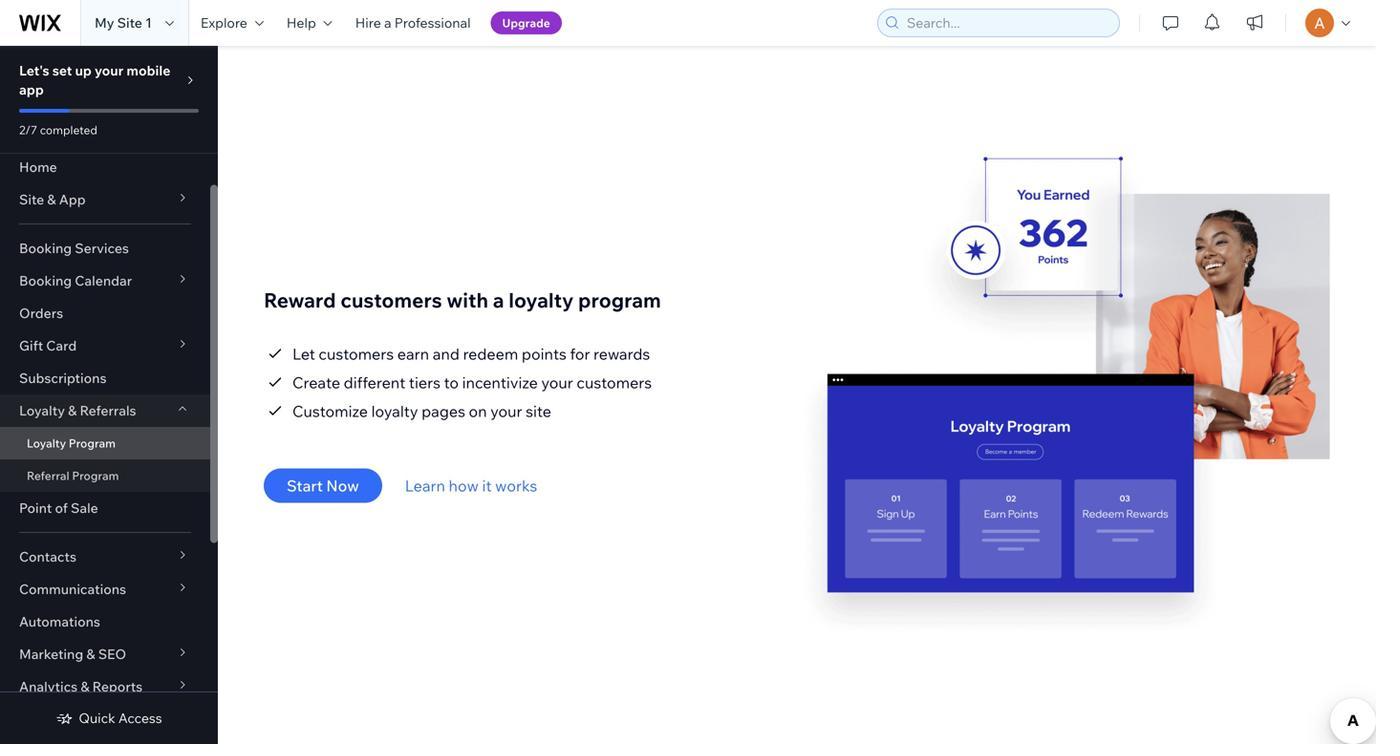 Task type: describe. For each thing, give the bounding box(es) containing it.
pages
[[422, 402, 466, 421]]

& for loyalty
[[68, 403, 77, 419]]

my
[[95, 14, 114, 31]]

with
[[447, 288, 489, 313]]

booking services link
[[0, 232, 210, 265]]

booking calendar
[[19, 273, 132, 289]]

learn how it works
[[405, 477, 538, 496]]

sidebar element
[[0, 46, 218, 745]]

seo
[[98, 646, 126, 663]]

analytics
[[19, 679, 78, 696]]

mobile
[[127, 62, 171, 79]]

now
[[326, 477, 359, 496]]

help
[[287, 14, 316, 31]]

booking services
[[19, 240, 129, 257]]

loyalty program
[[27, 437, 116, 451]]

up
[[75, 62, 92, 79]]

subscriptions
[[19, 370, 107, 387]]

incentivize
[[462, 373, 538, 393]]

program for referral program
[[72, 469, 119, 483]]

let's
[[19, 62, 49, 79]]

on
[[469, 402, 487, 421]]

services
[[75, 240, 129, 257]]

gift card button
[[0, 330, 210, 362]]

redeem
[[463, 345, 519, 364]]

points
[[522, 345, 567, 364]]

sale
[[71, 500, 98, 517]]

it
[[482, 477, 492, 496]]

marketing & seo button
[[0, 639, 210, 671]]

a inside 'link'
[[384, 14, 392, 31]]

access
[[118, 710, 162, 727]]

orders
[[19, 305, 63, 322]]

of
[[55, 500, 68, 517]]

earn
[[398, 345, 429, 364]]

learn
[[405, 477, 446, 496]]

start now
[[287, 477, 359, 496]]

1 vertical spatial your
[[542, 373, 574, 393]]

learn how it works link
[[405, 475, 538, 498]]

loyalty & referrals button
[[0, 395, 210, 427]]

professional
[[395, 14, 471, 31]]

site inside dropdown button
[[19, 191, 44, 208]]

communications button
[[0, 574, 210, 606]]

1 horizontal spatial your
[[491, 402, 523, 421]]

1 horizontal spatial site
[[117, 14, 142, 31]]

works
[[495, 477, 538, 496]]

customers for reward
[[341, 288, 442, 313]]

program
[[579, 288, 662, 313]]

let customers earn and redeem points for rewards create different tiers to incentivize your customers customize loyalty pages on your site
[[293, 345, 652, 421]]

my site 1
[[95, 14, 152, 31]]

to
[[444, 373, 459, 393]]

app
[[19, 81, 44, 98]]

upgrade button
[[491, 11, 562, 34]]

how
[[449, 477, 479, 496]]

referral program
[[27, 469, 119, 483]]

tiers
[[409, 373, 441, 393]]

booking for booking calendar
[[19, 273, 72, 289]]

2/7
[[19, 123, 37, 137]]

explore
[[201, 14, 248, 31]]

automations
[[19, 614, 100, 631]]

start now button
[[264, 469, 382, 503]]

point of sale
[[19, 500, 98, 517]]

hire
[[355, 14, 381, 31]]

loyalty for loyalty & referrals
[[19, 403, 65, 419]]

communications
[[19, 581, 126, 598]]

1 vertical spatial a
[[493, 288, 504, 313]]

quick
[[79, 710, 115, 727]]

let's set up your mobile app
[[19, 62, 171, 98]]

quick access button
[[56, 710, 162, 728]]

reward
[[264, 288, 336, 313]]

calendar
[[75, 273, 132, 289]]

site & app
[[19, 191, 86, 208]]

contacts button
[[0, 541, 210, 574]]

site & app button
[[0, 184, 210, 216]]

analytics & reports button
[[0, 671, 210, 704]]

set
[[52, 62, 72, 79]]

hire a professional
[[355, 14, 471, 31]]

home link
[[0, 151, 210, 184]]



Task type: vqa. For each thing, say whether or not it's contained in the screenshot.
"Learn"
yes



Task type: locate. For each thing, give the bounding box(es) containing it.
& for site
[[47, 191, 56, 208]]

point of sale link
[[0, 492, 210, 525]]

1 vertical spatial loyalty
[[27, 437, 66, 451]]

& up loyalty program
[[68, 403, 77, 419]]

marketing
[[19, 646, 83, 663]]

1 vertical spatial customers
[[319, 345, 394, 364]]

1 horizontal spatial loyalty
[[509, 288, 574, 313]]

0 vertical spatial site
[[117, 14, 142, 31]]

site
[[117, 14, 142, 31], [19, 191, 44, 208]]

1 vertical spatial program
[[72, 469, 119, 483]]

reports
[[92, 679, 143, 696]]

your right on
[[491, 402, 523, 421]]

& for analytics
[[81, 679, 89, 696]]

your right the up
[[95, 62, 124, 79]]

2 horizontal spatial your
[[542, 373, 574, 393]]

& inside 'analytics & reports' 'popup button'
[[81, 679, 89, 696]]

loyalty inside let customers earn and redeem points for rewards create different tiers to incentivize your customers customize loyalty pages on your site
[[372, 402, 418, 421]]

1 vertical spatial site
[[19, 191, 44, 208]]

home
[[19, 159, 57, 175]]

upgrade
[[503, 16, 551, 30]]

for
[[570, 345, 590, 364]]

0 vertical spatial customers
[[341, 288, 442, 313]]

booking calendar button
[[0, 265, 210, 297]]

a right with on the top left of page
[[493, 288, 504, 313]]

point
[[19, 500, 52, 517]]

customize
[[293, 402, 368, 421]]

help button
[[275, 0, 344, 46]]

loyalty for loyalty program
[[27, 437, 66, 451]]

booking up orders
[[19, 273, 72, 289]]

site
[[526, 402, 552, 421]]

a right hire
[[384, 14, 392, 31]]

booking up the booking calendar
[[19, 240, 72, 257]]

2 vertical spatial your
[[491, 402, 523, 421]]

reward customers with a loyalty program
[[264, 288, 662, 313]]

booking inside booking services link
[[19, 240, 72, 257]]

booking for booking services
[[19, 240, 72, 257]]

&
[[47, 191, 56, 208], [68, 403, 77, 419], [86, 646, 95, 663], [81, 679, 89, 696]]

& inside 'marketing & seo' "popup button"
[[86, 646, 95, 663]]

card
[[46, 338, 77, 354]]

hire a professional link
[[344, 0, 482, 46]]

program up point of sale link
[[72, 469, 119, 483]]

site down home
[[19, 191, 44, 208]]

and
[[433, 345, 460, 364]]

loyalty up referral
[[27, 437, 66, 451]]

referrals
[[80, 403, 136, 419]]

0 horizontal spatial your
[[95, 62, 124, 79]]

let
[[293, 345, 315, 364]]

create
[[293, 373, 340, 393]]

& inside site & app dropdown button
[[47, 191, 56, 208]]

& left app
[[47, 191, 56, 208]]

0 horizontal spatial loyalty
[[372, 402, 418, 421]]

loyalty up "points"
[[509, 288, 574, 313]]

gift card
[[19, 338, 77, 354]]

& for marketing
[[86, 646, 95, 663]]

customers up earn
[[341, 288, 442, 313]]

program for loyalty program
[[69, 437, 116, 451]]

& left reports
[[81, 679, 89, 696]]

1 horizontal spatial a
[[493, 288, 504, 313]]

completed
[[40, 123, 97, 137]]

loyalty down different
[[372, 402, 418, 421]]

contacts
[[19, 549, 76, 566]]

loyalty program link
[[0, 427, 210, 460]]

0 vertical spatial loyalty
[[509, 288, 574, 313]]

1 booking from the top
[[19, 240, 72, 257]]

loyalty inside "link"
[[27, 437, 66, 451]]

referral
[[27, 469, 69, 483]]

orders link
[[0, 297, 210, 330]]

0 vertical spatial loyalty
[[19, 403, 65, 419]]

booking inside the booking calendar dropdown button
[[19, 273, 72, 289]]

0 horizontal spatial site
[[19, 191, 44, 208]]

2 vertical spatial customers
[[577, 373, 652, 393]]

0 vertical spatial your
[[95, 62, 124, 79]]

gift
[[19, 338, 43, 354]]

Search... field
[[902, 10, 1114, 36]]

marketing & seo
[[19, 646, 126, 663]]

your down "points"
[[542, 373, 574, 393]]

0 vertical spatial booking
[[19, 240, 72, 257]]

& left seo
[[86, 646, 95, 663]]

quick access
[[79, 710, 162, 727]]

booking
[[19, 240, 72, 257], [19, 273, 72, 289]]

0 vertical spatial a
[[384, 14, 392, 31]]

& inside loyalty & referrals dropdown button
[[68, 403, 77, 419]]

1 vertical spatial loyalty
[[372, 402, 418, 421]]

loyalty
[[19, 403, 65, 419], [27, 437, 66, 451]]

loyalty & referrals
[[19, 403, 136, 419]]

2/7 completed
[[19, 123, 97, 137]]

customers up different
[[319, 345, 394, 364]]

2 booking from the top
[[19, 273, 72, 289]]

loyalty
[[509, 288, 574, 313], [372, 402, 418, 421]]

automations link
[[0, 606, 210, 639]]

your
[[95, 62, 124, 79], [542, 373, 574, 393], [491, 402, 523, 421]]

program
[[69, 437, 116, 451], [72, 469, 119, 483]]

referral program link
[[0, 460, 210, 492]]

your inside let's set up your mobile app
[[95, 62, 124, 79]]

a
[[384, 14, 392, 31], [493, 288, 504, 313]]

customers down rewards
[[577, 373, 652, 393]]

loyalty down subscriptions
[[19, 403, 65, 419]]

rewards
[[594, 345, 650, 364]]

0 horizontal spatial a
[[384, 14, 392, 31]]

analytics & reports
[[19, 679, 143, 696]]

customers
[[341, 288, 442, 313], [319, 345, 394, 364], [577, 373, 652, 393]]

program inside "link"
[[69, 437, 116, 451]]

program down loyalty & referrals dropdown button
[[69, 437, 116, 451]]

site left 1
[[117, 14, 142, 31]]

start
[[287, 477, 323, 496]]

subscriptions link
[[0, 362, 210, 395]]

0 vertical spatial program
[[69, 437, 116, 451]]

1 vertical spatial booking
[[19, 273, 72, 289]]

app
[[59, 191, 86, 208]]

customers for let
[[319, 345, 394, 364]]

loyalty inside dropdown button
[[19, 403, 65, 419]]

different
[[344, 373, 406, 393]]

1
[[145, 14, 152, 31]]



